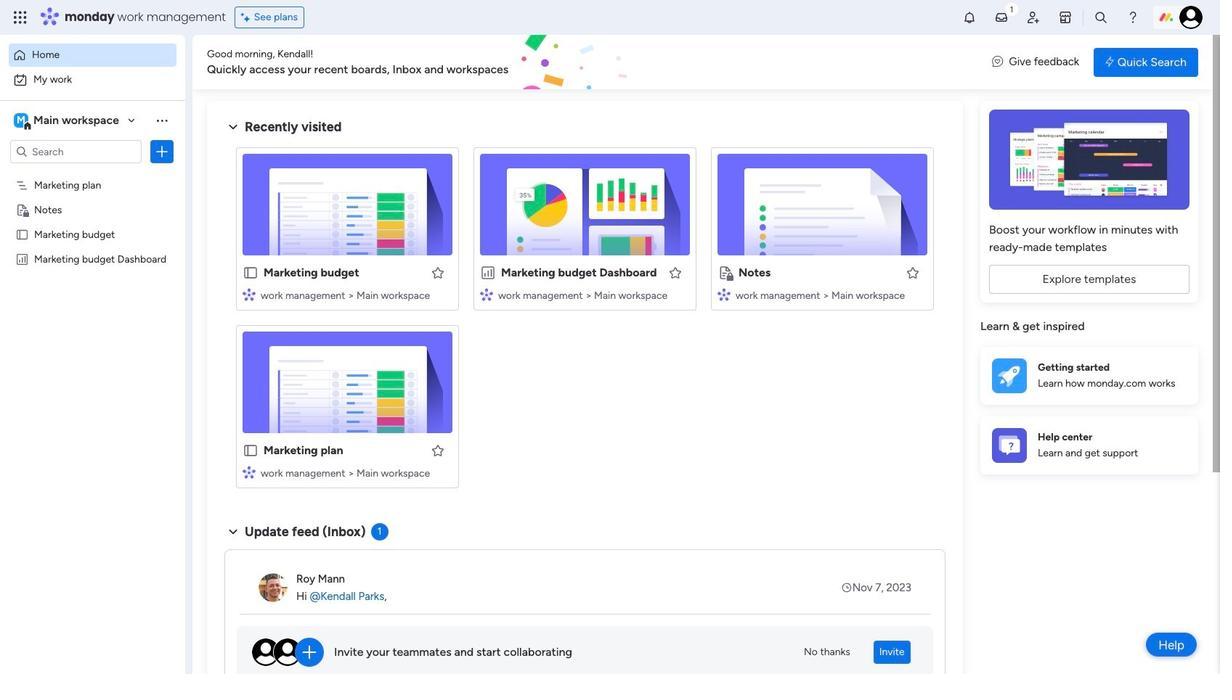 Task type: locate. For each thing, give the bounding box(es) containing it.
monday marketplace image
[[1058, 10, 1073, 25]]

quick search results list box
[[224, 136, 946, 506]]

options image
[[155, 145, 169, 159]]

public dashboard image up component icon
[[480, 265, 496, 281]]

help image
[[1126, 10, 1140, 25]]

option
[[9, 44, 176, 67], [9, 68, 176, 92], [0, 172, 185, 175]]

public board image
[[15, 227, 29, 241], [243, 265, 259, 281]]

2 vertical spatial option
[[0, 172, 185, 175]]

1 image
[[1005, 1, 1018, 17]]

1 vertical spatial public board image
[[243, 265, 259, 281]]

workspace selection element
[[14, 112, 121, 131]]

0 horizontal spatial public board image
[[15, 227, 29, 241]]

add to favorites image
[[431, 265, 445, 280], [431, 443, 445, 458]]

private board image
[[718, 265, 734, 281]]

1 horizontal spatial add to favorites image
[[906, 265, 920, 280]]

1 add to favorites image from the top
[[431, 265, 445, 280]]

v2 bolt switch image
[[1106, 54, 1114, 70]]

0 horizontal spatial add to favorites image
[[668, 265, 683, 280]]

0 vertical spatial add to favorites image
[[431, 265, 445, 280]]

public dashboard image
[[15, 252, 29, 266], [480, 265, 496, 281]]

1 horizontal spatial public dashboard image
[[480, 265, 496, 281]]

add to favorites image
[[668, 265, 683, 280], [906, 265, 920, 280]]

help center element
[[980, 417, 1198, 475]]

Search in workspace field
[[31, 143, 121, 160]]

public dashboard image down private board icon
[[15, 252, 29, 266]]

2 add to favorites image from the top
[[431, 443, 445, 458]]

update feed image
[[994, 10, 1009, 25]]

v2 user feedback image
[[992, 54, 1003, 70]]

list box
[[0, 170, 185, 467]]

1 vertical spatial add to favorites image
[[431, 443, 445, 458]]

0 vertical spatial public board image
[[15, 227, 29, 241]]

1 horizontal spatial public board image
[[243, 265, 259, 281]]

1 element
[[371, 524, 388, 541]]

invite members image
[[1026, 10, 1041, 25]]

kendall parks image
[[1179, 6, 1203, 29]]

notifications image
[[962, 10, 977, 25]]



Task type: vqa. For each thing, say whether or not it's contained in the screenshot.
the "See plans" image
yes



Task type: describe. For each thing, give the bounding box(es) containing it.
workspace image
[[14, 113, 28, 129]]

search everything image
[[1094, 10, 1108, 25]]

2 add to favorites image from the left
[[906, 265, 920, 280]]

close recently visited image
[[224, 118, 242, 136]]

add to favorites image for the right public board icon
[[431, 265, 445, 280]]

public dashboard image inside "quick search results" list box
[[480, 265, 496, 281]]

1 add to favorites image from the left
[[668, 265, 683, 280]]

1 vertical spatial option
[[9, 68, 176, 92]]

roy mann image
[[259, 574, 288, 603]]

public board image
[[243, 443, 259, 459]]

0 horizontal spatial public dashboard image
[[15, 252, 29, 266]]

select product image
[[13, 10, 28, 25]]

see plans image
[[241, 9, 254, 25]]

add to favorites image for public board image
[[431, 443, 445, 458]]

templates image image
[[994, 110, 1185, 210]]

close update feed (inbox) image
[[224, 524, 242, 541]]

getting started element
[[980, 347, 1198, 405]]

workspace options image
[[155, 113, 169, 128]]

component image
[[480, 288, 493, 301]]

0 vertical spatial option
[[9, 44, 176, 67]]

private board image
[[15, 203, 29, 216]]



